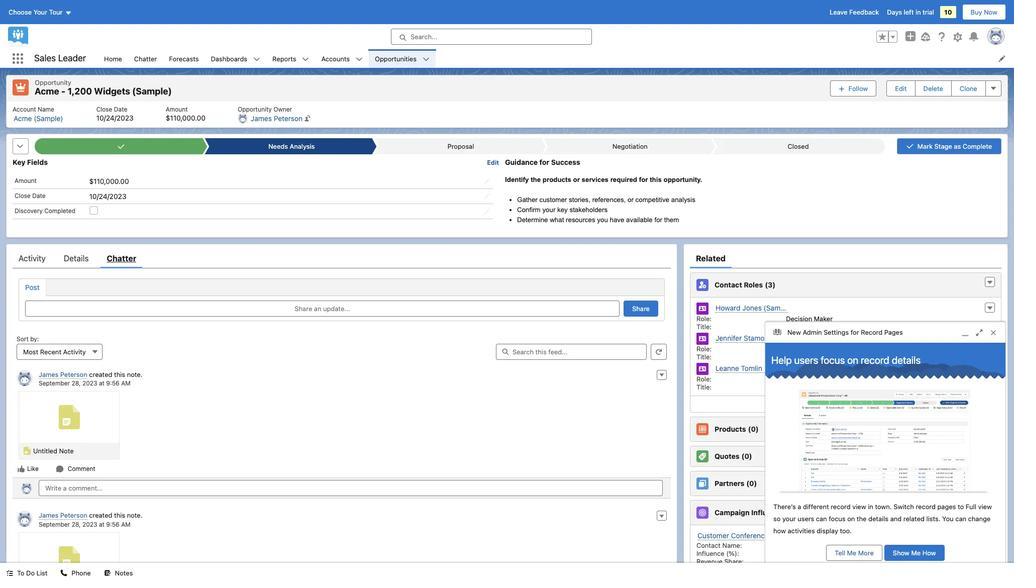 Task type: vqa. For each thing, say whether or not it's contained in the screenshot.
seconds at the left top of the page
no



Task type: locate. For each thing, give the bounding box(es) containing it.
edit
[[896, 84, 908, 92], [488, 159, 499, 166]]

1 vertical spatial and
[[891, 515, 902, 523]]

0 horizontal spatial close
[[15, 192, 31, 200]]

customer up contact name:
[[698, 531, 730, 540]]

2 vertical spatial role:
[[697, 375, 712, 383]]

2023 up the phone
[[82, 521, 97, 528]]

chatter link right home
[[128, 49, 163, 68]]

1 horizontal spatial record
[[862, 354, 890, 366]]

1 horizontal spatial stamos
[[814, 542, 837, 550]]

in left town.
[[869, 503, 874, 511]]

1 vertical spatial your
[[783, 515, 797, 523]]

determine
[[518, 216, 548, 224]]

chatter inside list
[[134, 55, 157, 63]]

1 vertical spatial peterson
[[60, 371, 87, 379]]

record up lists.
[[917, 503, 936, 511]]

1 horizontal spatial view
[[979, 503, 993, 511]]

$36,663.00
[[787, 558, 822, 566]]

text default image
[[987, 279, 994, 286], [987, 507, 994, 514], [61, 570, 68, 577], [104, 570, 111, 577]]

closed link
[[718, 138, 881, 154]]

role: up leanne tomlin (sample) 'icon'
[[697, 345, 712, 353]]

me left 'how'
[[912, 549, 921, 557]]

jennifer stamos (sample) link up leanne tomlin (sample)
[[716, 334, 800, 343]]

your
[[34, 8, 47, 16]]

2 28, from the top
[[72, 521, 81, 528]]

users down economic buyer
[[795, 354, 819, 366]]

group
[[877, 31, 898, 43]]

1 vertical spatial amount
[[15, 177, 37, 185]]

jennifer stamos (sample) inside contact roles element
[[716, 334, 800, 342]]

stamos for jennifer stamos (sample) link to the bottom
[[814, 542, 837, 550]]

1 horizontal spatial or
[[628, 196, 634, 204]]

(3+)
[[786, 508, 802, 517]]

1 horizontal spatial influence
[[752, 508, 784, 517]]

contact up revenue
[[697, 542, 721, 550]]

1 vertical spatial james
[[39, 371, 59, 379]]

stamos
[[744, 334, 769, 342], [814, 542, 837, 550]]

for
[[540, 158, 550, 166], [640, 176, 649, 184], [655, 216, 663, 224], [851, 329, 860, 337]]

0 vertical spatial jennifer stamos (sample)
[[716, 334, 800, 342]]

how
[[774, 527, 787, 535]]

1 horizontal spatial customer
[[797, 383, 827, 391]]

notes
[[115, 569, 133, 577]]

amount for amount $110,000.00
[[166, 105, 188, 113]]

customer right the vp
[[797, 383, 827, 391]]

0 vertical spatial your
[[543, 206, 556, 214]]

1 horizontal spatial buyer
[[818, 345, 836, 353]]

1 vertical spatial james peterson created this note. september 28, 2023 at 9:56 am
[[39, 512, 143, 528]]

search... button
[[391, 29, 592, 45]]

jennifer inside the campaign influence element
[[788, 542, 812, 550]]

date inside close date 10/24/2023
[[114, 105, 127, 113]]

help users focus on record details
[[772, 354, 921, 366]]

1 horizontal spatial can
[[956, 515, 967, 523]]

3 role: from the top
[[697, 375, 712, 383]]

the inside there's a different record view in town. switch record pages to full view so your users can focus on the details and related lists. you can change how activities display too.
[[857, 515, 867, 523]]

1 vertical spatial in
[[869, 503, 874, 511]]

vp
[[787, 383, 795, 391]]

1 vertical spatial -
[[771, 531, 774, 540]]

1 vertical spatial date
[[32, 192, 46, 200]]

in inside there's a different record view in town. switch record pages to full view so your users can focus on the details and related lists. you can change how activities display too.
[[869, 503, 874, 511]]

0 vertical spatial 10/24/2023
[[96, 113, 134, 122]]

jennifer stamos (sample) inside the campaign influence element
[[788, 542, 866, 550]]

1 vertical spatial customer
[[698, 531, 730, 540]]

Sort by: button
[[17, 344, 103, 360]]

1 vertical spatial james peterson, september 28, 2023 at 9:56 am element
[[13, 507, 671, 583]]

1 vertical spatial jennifer stamos (sample)
[[788, 542, 866, 550]]

2 9:56 from the top
[[106, 521, 120, 528]]

1 vertical spatial note.
[[127, 512, 143, 520]]

share an update... button
[[25, 301, 620, 317]]

howard jones (sample) link
[[716, 304, 794, 313]]

opportunity up james peterson
[[238, 105, 272, 113]]

jennifer stamos (sample) for the top jennifer stamos (sample) link
[[716, 334, 800, 342]]

28, up phone button
[[72, 521, 81, 528]]

(0) right "quotes"
[[742, 452, 753, 461]]

identify
[[505, 176, 529, 184]]

2 can from the left
[[956, 515, 967, 523]]

chatter right home link
[[134, 55, 157, 63]]

(sample) inside 'account name acme (sample)'
[[34, 114, 63, 122]]

resources
[[566, 216, 596, 224]]

1 horizontal spatial me
[[912, 549, 921, 557]]

- left 1,200
[[61, 86, 66, 97]]

list
[[98, 49, 1015, 68], [7, 101, 1008, 127]]

peterson down owner
[[274, 114, 303, 122]]

(%):
[[727, 550, 740, 558]]

new admin settings for record pages dialog
[[765, 322, 1007, 583]]

james peterson link down most recent activity button
[[39, 371, 87, 379]]

1 horizontal spatial share
[[633, 305, 650, 313]]

details
[[893, 354, 921, 366], [869, 515, 889, 523]]

can down different
[[817, 515, 828, 523]]

details down town.
[[869, 515, 889, 523]]

1 horizontal spatial $110,000.00
[[166, 113, 206, 122]]

1 vertical spatial edit
[[488, 159, 499, 166]]

influence up how
[[752, 508, 784, 517]]

1 28, from the top
[[72, 380, 81, 387]]

0 vertical spatial september
[[39, 380, 70, 387]]

related link
[[697, 248, 726, 268]]

0 vertical spatial details
[[893, 354, 921, 366]]

1 9:56 from the top
[[106, 380, 120, 387]]

jennifer stamos (sample) link
[[716, 334, 800, 343], [788, 542, 866, 550]]

stamos down display
[[814, 542, 837, 550]]

september 28, 2023 at 9:56 am link down most recent activity button
[[39, 380, 131, 387]]

buy now button
[[963, 4, 1007, 20]]

available
[[627, 216, 653, 224]]

0 horizontal spatial acme
[[14, 114, 32, 122]]

widgets
[[94, 86, 130, 97]]

opportunity down sales leader
[[35, 78, 71, 87]]

2023 down most recent activity button
[[82, 380, 97, 387]]

details down pages
[[893, 354, 921, 366]]

jennifer stamos (sample) down howard jones (sample) link
[[716, 334, 800, 342]]

at for the bottom james peterson 'link'
[[99, 521, 105, 528]]

jennifer right jennifer stamos (sample) image
[[716, 334, 742, 342]]

show me how button
[[885, 545, 945, 561]]

opportunities
[[375, 55, 417, 63]]

2 share from the left
[[633, 305, 650, 313]]

1 at from the top
[[99, 380, 105, 387]]

september 28, 2023 at 9:56 am link up the phone
[[39, 521, 131, 528]]

2 me from the left
[[912, 549, 921, 557]]

me for tell
[[848, 549, 857, 557]]

1 vertical spatial 9:56
[[106, 521, 120, 528]]

stamos inside the campaign influence element
[[814, 542, 837, 550]]

for left them
[[655, 216, 663, 224]]

0 vertical spatial 28,
[[72, 380, 81, 387]]

leader
[[58, 53, 86, 63]]

september
[[39, 380, 70, 387], [39, 521, 70, 528]]

roles
[[745, 281, 764, 289]]

false image
[[89, 206, 98, 215]]

3 title: from the top
[[697, 383, 712, 391]]

details inside there's a different record view in town. switch record pages to full view so your users can focus on the details and related lists. you can change how activities display too.
[[869, 515, 889, 523]]

influence left (%):
[[697, 550, 725, 558]]

chatter link right details link
[[107, 248, 137, 268]]

0 vertical spatial chatter link
[[128, 49, 163, 68]]

as
[[955, 142, 962, 150]]

acme down account
[[14, 114, 32, 122]]

0 vertical spatial september 28, 2023 at 9:56 am link
[[39, 380, 131, 387]]

jennifer inside contact roles element
[[716, 334, 742, 342]]

title: up leanne tomlin (sample) 'icon'
[[697, 353, 712, 361]]

james peterson created this note. september 28, 2023 at 9:56 am for the bottom james peterson 'link'
[[39, 512, 143, 528]]

text default image inside reports list item
[[302, 56, 310, 63]]

in right "left"
[[916, 8, 922, 16]]

28, down most recent activity button
[[72, 380, 81, 387]]

1 vertical spatial title:
[[697, 353, 712, 361]]

close inside close date 10/24/2023
[[96, 105, 112, 113]]

0 horizontal spatial activity
[[19, 254, 46, 263]]

decision
[[787, 315, 813, 323]]

and inside contact roles element
[[817, 353, 829, 361]]

close up discovery
[[15, 192, 31, 200]]

and left ceo
[[817, 353, 829, 361]]

trial
[[924, 8, 935, 16]]

contact name:
[[697, 542, 743, 550]]

james peterson link down owner
[[251, 114, 303, 123]]

created
[[89, 371, 112, 379], [89, 512, 112, 520]]

list containing 10/24/2023
[[7, 101, 1008, 127]]

your inside there's a different record view in town. switch record pages to full view so your users can focus on the details and related lists. you can change how activities display too.
[[783, 515, 797, 523]]

delete
[[924, 84, 944, 92]]

users up the activities
[[798, 515, 815, 523]]

date for close date
[[32, 192, 46, 200]]

1 me from the left
[[848, 549, 857, 557]]

tab list
[[13, 248, 671, 268]]

1 vertical spatial on
[[848, 515, 856, 523]]

role: down jennifer stamos (sample) image
[[697, 375, 712, 383]]

home
[[104, 55, 122, 63]]

text default image inside "like" button
[[17, 465, 25, 473]]

your right the so
[[783, 515, 797, 523]]

1 created from the top
[[89, 371, 112, 379]]

stamos inside jennifer stamos (sample) link
[[744, 334, 769, 342]]

role: for leanne
[[697, 375, 712, 383]]

1 horizontal spatial your
[[783, 515, 797, 523]]

reports link
[[267, 49, 302, 68]]

1 vertical spatial activity
[[63, 348, 86, 356]]

on up too.
[[848, 515, 856, 523]]

for inside gather customer stories, references, or competitive analysis confirm your key stakeholders determine what resources you have available for them
[[655, 216, 663, 224]]

1 horizontal spatial amount
[[166, 105, 188, 113]]

- inside opportunity acme - 1,200 widgets (sample)
[[61, 86, 66, 97]]

jennifer stamos (sample) down display
[[788, 542, 866, 550]]

2 vertical spatial james peterson link
[[39, 512, 87, 520]]

10/24/2023 up false icon
[[89, 192, 127, 201]]

chatter right details link
[[107, 254, 137, 263]]

stamos down howard jones (sample) link
[[744, 334, 769, 342]]

- for 1,200
[[61, 86, 66, 97]]

september up the list
[[39, 521, 70, 528]]

0 vertical spatial james peterson image
[[21, 482, 33, 494]]

0 horizontal spatial edit
[[488, 159, 499, 166]]

peterson down comment button
[[60, 512, 87, 520]]

display
[[817, 527, 839, 535]]

decision maker
[[787, 315, 833, 323]]

0 vertical spatial jennifer
[[716, 334, 742, 342]]

0 horizontal spatial view
[[853, 503, 867, 511]]

2 vertical spatial (0)
[[747, 479, 758, 488]]

september for the bottom james peterson 'link'
[[39, 521, 70, 528]]

james inside 'link'
[[251, 114, 272, 122]]

1 2023 from the top
[[82, 380, 97, 387]]

stamos for the top jennifer stamos (sample) link
[[744, 334, 769, 342]]

(0) for products (0)
[[749, 425, 759, 434]]

references,
[[593, 196, 626, 204]]

2 vertical spatial title:
[[697, 383, 712, 391]]

10/24/2023
[[96, 113, 134, 122], [89, 192, 127, 201]]

peterson inside james peterson 'link'
[[274, 114, 303, 122]]

products element
[[691, 417, 1002, 442]]

me for show
[[912, 549, 921, 557]]

change
[[969, 515, 991, 523]]

0 vertical spatial acme
[[35, 86, 59, 97]]

1 september from the top
[[39, 380, 70, 387]]

you
[[598, 216, 608, 224]]

days left in trial
[[888, 8, 935, 16]]

2 created from the top
[[89, 512, 112, 520]]

1 am from the top
[[121, 380, 131, 387]]

2 2023 from the top
[[82, 521, 97, 528]]

edit inside edit button
[[896, 84, 908, 92]]

(0) for quotes (0)
[[742, 452, 753, 461]]

peterson down most recent activity button
[[60, 371, 87, 379]]

2 role: from the top
[[697, 345, 712, 353]]

text default image left like at the left bottom
[[17, 465, 25, 473]]

opportunity owner
[[238, 105, 292, 113]]

buyer down settings
[[818, 345, 836, 353]]

list for leave feedback link
[[98, 49, 1015, 68]]

1 view from the left
[[853, 503, 867, 511]]

1 vertical spatial contact
[[697, 542, 721, 550]]

1 horizontal spatial the
[[857, 515, 867, 523]]

customer
[[540, 196, 567, 204]]

0 horizontal spatial the
[[531, 176, 541, 184]]

jennifer
[[716, 334, 742, 342], [788, 542, 812, 550]]

leanne tomlin (sample) image
[[697, 363, 709, 375]]

0 horizontal spatial $110,000.00
[[89, 177, 129, 186]]

close down widgets
[[96, 105, 112, 113]]

0 vertical spatial james peterson, september 28, 2023 at 9:56 am element
[[13, 366, 671, 478]]

james peterson, september 28, 2023 at 9:56 am element
[[13, 366, 671, 478], [13, 507, 671, 583]]

focus up "user"
[[821, 354, 846, 366]]

1 vertical spatial close
[[15, 192, 31, 200]]

jennifer stamos (sample) link down display
[[788, 542, 866, 550]]

view up change
[[979, 503, 993, 511]]

0 vertical spatial -
[[61, 86, 66, 97]]

1 share from the left
[[295, 305, 312, 313]]

edit left 'guidance'
[[488, 159, 499, 166]]

0 vertical spatial opportunity
[[35, 78, 71, 87]]

1 vertical spatial stamos
[[814, 542, 837, 550]]

campaign influence (3+)
[[715, 508, 802, 517]]

1 horizontal spatial details
[[893, 354, 921, 366]]

2 on from the top
[[848, 515, 856, 523]]

jennifer stamos (sample)
[[716, 334, 800, 342], [788, 542, 866, 550]]

2 james peterson created this note. september 28, 2023 at 9:56 am from the top
[[39, 512, 143, 528]]

0 vertical spatial activity
[[19, 254, 46, 263]]

activity
[[19, 254, 46, 263], [63, 348, 86, 356]]

0 horizontal spatial amount
[[15, 177, 37, 185]]

0 vertical spatial edit
[[896, 84, 908, 92]]

1 vertical spatial or
[[628, 196, 634, 204]]

0 vertical spatial close
[[96, 105, 112, 113]]

for left record
[[851, 329, 860, 337]]

buyer up economic
[[787, 323, 804, 331]]

1 horizontal spatial opportunity
[[238, 105, 272, 113]]

contact roles element
[[691, 272, 1002, 413]]

1 vertical spatial users
[[798, 515, 815, 523]]

different
[[804, 503, 830, 511]]

0 horizontal spatial influence
[[697, 550, 725, 558]]

(0) right products
[[749, 425, 759, 434]]

amount inside the amount $110,000.00
[[166, 105, 188, 113]]

home link
[[98, 49, 128, 68]]

2 september from the top
[[39, 521, 70, 528]]

(sample) inside opportunity acme - 1,200 widgets (sample)
[[132, 86, 172, 97]]

2 september 28, 2023 at 9:56 am link from the top
[[39, 521, 131, 528]]

1 vertical spatial am
[[121, 521, 131, 528]]

economic
[[787, 345, 816, 353]]

record down record
[[862, 354, 890, 366]]

acme up name
[[35, 86, 59, 97]]

jennifer stamos (sample) image
[[697, 333, 709, 345]]

text default image right accounts
[[356, 56, 363, 63]]

0 vertical spatial 9:56
[[106, 380, 120, 387]]

text default image
[[254, 56, 261, 63], [302, 56, 310, 63], [356, 56, 363, 63], [423, 56, 430, 63], [17, 465, 25, 473], [56, 465, 64, 473], [6, 570, 13, 577]]

0 vertical spatial chatter
[[134, 55, 157, 63]]

required
[[611, 176, 638, 184]]

share for share
[[633, 305, 650, 313]]

you
[[943, 515, 954, 523]]

contact up howard
[[715, 281, 743, 289]]

0 vertical spatial customer
[[797, 383, 827, 391]]

so
[[774, 515, 781, 523]]

1 vertical spatial 28,
[[72, 521, 81, 528]]

0 horizontal spatial or
[[574, 176, 580, 184]]

james peterson image
[[21, 482, 33, 494], [17, 511, 33, 527]]

view left town.
[[853, 503, 867, 511]]

1 horizontal spatial edit
[[896, 84, 908, 92]]

opportunity for acme
[[35, 78, 71, 87]]

your down customer
[[543, 206, 556, 214]]

gather customer stories, references, or competitive analysis confirm your key stakeholders determine what resources you have available for them
[[518, 196, 696, 224]]

1 vertical spatial (0)
[[742, 452, 753, 461]]

on right ceo
[[848, 354, 859, 366]]

september for james peterson 'link' to the middle
[[39, 380, 70, 387]]

products
[[543, 176, 572, 184]]

text default image right reports
[[302, 56, 310, 63]]

10/24/2023 down widgets
[[96, 113, 134, 122]]

2 title: from the top
[[697, 353, 712, 361]]

2023 for james peterson 'link' to the middle
[[82, 380, 97, 387]]

1 horizontal spatial date
[[114, 105, 127, 113]]

feedback
[[850, 8, 880, 16]]

(0) inside partners element
[[747, 479, 758, 488]]

1 vertical spatial list
[[7, 101, 1008, 127]]

0 horizontal spatial details
[[869, 515, 889, 523]]

role:
[[697, 315, 712, 323], [697, 345, 712, 353], [697, 375, 712, 383]]

buy now
[[971, 8, 998, 16]]

(sample) right widgets
[[132, 86, 172, 97]]

opportunities link
[[369, 49, 423, 68]]

list containing home
[[98, 49, 1015, 68]]

title: up jennifer stamos (sample) image
[[697, 323, 712, 331]]

0 horizontal spatial -
[[61, 86, 66, 97]]

analysis
[[672, 196, 696, 204]]

can down to
[[956, 515, 967, 523]]

0 horizontal spatial in
[[869, 503, 874, 511]]

role: up jennifer stamos (sample) image
[[697, 315, 712, 323]]

james peterson link down comment button
[[39, 512, 87, 520]]

activity up "post"
[[19, 254, 46, 263]]

1 title: from the top
[[697, 323, 712, 331]]

related
[[697, 254, 726, 263]]

1 james peterson created this note. september 28, 2023 at 9:56 am from the top
[[39, 371, 143, 387]]

guidance
[[505, 158, 538, 166]]

am
[[121, 380, 131, 387], [121, 521, 131, 528]]

2 vertical spatial james
[[39, 512, 59, 520]]

text default image left 'to'
[[6, 570, 13, 577]]

to
[[959, 503, 965, 511]]

me right 'tell'
[[848, 549, 857, 557]]

edit left delete button
[[896, 84, 908, 92]]

text default image inside to do list button
[[6, 570, 13, 577]]

delete button
[[916, 80, 953, 96]]

text default image down untitled note
[[56, 465, 64, 473]]

howard jones (sample) image
[[697, 303, 709, 315]]

focus inside there's a different record view in town. switch record pages to full view so your users can focus on the details and related lists. you can change how activities display too.
[[829, 515, 846, 523]]

them
[[665, 216, 680, 224]]

choose your tour
[[9, 8, 63, 16]]

1 vertical spatial details
[[869, 515, 889, 523]]

0 vertical spatial contact
[[715, 281, 743, 289]]

(sample) down name
[[34, 114, 63, 122]]

pages
[[885, 329, 904, 337]]

1 horizontal spatial acme
[[35, 86, 59, 97]]

text default image inside "dashboards" list item
[[254, 56, 261, 63]]

1 role: from the top
[[697, 315, 712, 323]]

0 vertical spatial james
[[251, 114, 272, 122]]

record down partners element
[[831, 503, 851, 511]]

1 horizontal spatial close
[[96, 105, 112, 113]]

2 vertical spatial peterson
[[60, 512, 87, 520]]

the right identify
[[531, 176, 541, 184]]

and down switch
[[891, 515, 902, 523]]

name:
[[723, 542, 743, 550]]

customer inside "customer conference - email invite (sample)" link
[[698, 531, 730, 540]]

0 vertical spatial amount
[[166, 105, 188, 113]]

untitled note
[[33, 447, 74, 455]]

customer inside contact roles element
[[797, 383, 827, 391]]

text default image left reports link on the top of the page
[[254, 56, 261, 63]]

2 at from the top
[[99, 521, 105, 528]]

(0) inside products element
[[749, 425, 759, 434]]

opportunity inside list
[[238, 105, 272, 113]]

contact inside the campaign influence element
[[697, 542, 721, 550]]

- left "email" at the bottom
[[771, 531, 774, 540]]

0 vertical spatial role:
[[697, 315, 712, 323]]

- inside the campaign influence element
[[771, 531, 774, 540]]

amount for amount
[[15, 177, 37, 185]]

close for close date
[[15, 192, 31, 200]]

a
[[798, 503, 802, 511]]

title:
[[697, 323, 712, 331], [697, 353, 712, 361], [697, 383, 712, 391]]

opportunity inside opportunity acme - 1,200 widgets (sample)
[[35, 78, 71, 87]]

for left success
[[540, 158, 550, 166]]

sort
[[17, 335, 29, 343]]

partners (0)
[[715, 479, 758, 488]]

post link
[[19, 279, 46, 296]]

2 am from the top
[[121, 521, 131, 528]]

(0) right partners
[[747, 479, 758, 488]]

1 vertical spatial focus
[[829, 515, 846, 523]]

economic buyer
[[787, 345, 836, 353]]

the up more
[[857, 515, 867, 523]]

note.
[[127, 371, 143, 379], [127, 512, 143, 520]]

0 vertical spatial title:
[[697, 323, 712, 331]]

september right james peterson image
[[39, 380, 70, 387]]

me inside button
[[912, 549, 921, 557]]

1 september 28, 2023 at 9:56 am link from the top
[[39, 380, 131, 387]]

chatter inside tab list
[[107, 254, 137, 263]]

new admin settings for record pages
[[788, 329, 904, 337]]

0 vertical spatial james peterson link
[[251, 114, 303, 123]]

date down widgets
[[114, 105, 127, 113]]

text default image down search...
[[423, 56, 430, 63]]

date up discovery completed
[[32, 192, 46, 200]]

james peterson image
[[17, 370, 33, 386]]

2 james peterson, september 28, 2023 at 9:56 am element from the top
[[13, 507, 671, 583]]

or down required
[[628, 196, 634, 204]]

jennifer down the invite
[[788, 542, 812, 550]]



Task type: describe. For each thing, give the bounding box(es) containing it.
guidance for success
[[505, 158, 581, 166]]

acme inside 'account name acme (sample)'
[[14, 114, 32, 122]]

campaign influence element
[[691, 500, 1002, 583]]

1 vertical spatial buyer
[[818, 345, 836, 353]]

0 vertical spatial users
[[795, 354, 819, 366]]

business
[[787, 375, 814, 383]]

jennifer for jennifer stamos (sample) link to the bottom
[[788, 542, 812, 550]]

closed
[[789, 142, 810, 150]]

leanne tomlin (sample)
[[716, 364, 794, 373]]

date for close date 10/24/2023
[[114, 105, 127, 113]]

0 vertical spatial influence
[[752, 508, 784, 517]]

for right required
[[640, 176, 649, 184]]

complete
[[964, 142, 993, 150]]

negotiation
[[613, 142, 648, 150]]

fields
[[27, 158, 48, 166]]

quotes image
[[697, 450, 709, 463]]

Search this feed... search field
[[496, 344, 647, 360]]

tell me more link
[[836, 549, 875, 557]]

text default image inside comment button
[[56, 465, 64, 473]]

1 note. from the top
[[127, 371, 143, 379]]

confirm
[[518, 206, 541, 214]]

users inside there's a different record view in town. switch record pages to full view so your users can focus on the details and related lists. you can change how activities display too.
[[798, 515, 815, 523]]

0 vertical spatial $110,000.00
[[166, 113, 206, 122]]

more
[[859, 549, 875, 557]]

(0) for partners (0)
[[747, 479, 758, 488]]

success
[[552, 158, 581, 166]]

proposal
[[448, 142, 475, 150]]

for inside dialog
[[851, 329, 860, 337]]

discovery completed
[[15, 207, 75, 215]]

edit button
[[887, 80, 916, 96]]

text default image inside phone button
[[61, 570, 68, 577]]

phone
[[72, 569, 91, 577]]

revenue share:
[[697, 558, 744, 566]]

your inside gather customer stories, references, or competitive analysis confirm your key stakeholders determine what resources you have available for them
[[543, 206, 556, 214]]

2023 for the bottom james peterson 'link'
[[82, 521, 97, 528]]

peterson for the bottom james peterson 'link'
[[60, 512, 87, 520]]

reports list item
[[267, 49, 316, 68]]

amount $110,000.00
[[166, 105, 206, 122]]

role: for jennifer
[[697, 345, 712, 353]]

update...
[[323, 305, 350, 313]]

- for email
[[771, 531, 774, 540]]

9:56 for james peterson 'link' to the middle
[[106, 380, 120, 387]]

leanne
[[716, 364, 740, 373]]

forecasts link
[[163, 49, 205, 68]]

do
[[26, 569, 35, 577]]

campaign
[[715, 508, 750, 517]]

how
[[923, 549, 937, 557]]

jennifer stamos (sample) for jennifer stamos (sample) link to the bottom
[[788, 542, 866, 550]]

quotes
[[715, 452, 740, 461]]

tell me more
[[836, 549, 875, 557]]

analysis
[[290, 142, 315, 150]]

1 vertical spatial jennifer stamos (sample) link
[[788, 542, 866, 550]]

title: for leanne
[[697, 383, 712, 391]]

share for share an update...
[[295, 305, 312, 313]]

settings
[[824, 329, 850, 337]]

like button
[[17, 465, 39, 474]]

contact for contact roles (3)
[[715, 281, 743, 289]]

jones
[[743, 304, 762, 312]]

0 vertical spatial focus
[[821, 354, 846, 366]]

am for james peterson 'link' to the middle
[[121, 380, 131, 387]]

related
[[904, 515, 925, 523]]

days
[[888, 8, 903, 16]]

Write a comment... text field
[[39, 480, 663, 497]]

september 28, 2023 at 9:56 am link for the bottom james peterson 'link'
[[39, 521, 131, 528]]

path options list box
[[35, 138, 886, 154]]

2 horizontal spatial record
[[917, 503, 936, 511]]

peterson for james peterson 'link' to the middle
[[60, 371, 87, 379]]

(sample) up 'tell'
[[815, 531, 844, 540]]

share an update...
[[295, 305, 350, 313]]

name
[[38, 105, 54, 113]]

stakeholders
[[570, 206, 608, 214]]

james for the bottom james peterson 'link'
[[39, 512, 59, 520]]

(sample) down too.
[[839, 542, 866, 550]]

activities
[[788, 527, 816, 535]]

1 vertical spatial this
[[114, 371, 125, 379]]

needs
[[268, 142, 288, 150]]

pages
[[938, 503, 957, 511]]

on inside there's a different record view in town. switch record pages to full view so your users can focus on the details and related lists. you can change how activities display too.
[[848, 515, 856, 523]]

list
[[37, 569, 47, 577]]

text default image inside the campaign influence element
[[987, 507, 994, 514]]

close for close date 10/24/2023
[[96, 105, 112, 113]]

owner
[[274, 105, 292, 113]]

september 28, 2023 at 9:56 am link for james peterson 'link' to the middle
[[39, 380, 131, 387]]

follow button
[[831, 80, 877, 96]]

most
[[23, 348, 38, 356]]

post tab list
[[19, 278, 665, 296]]

0 vertical spatial this
[[650, 176, 662, 184]]

and inside there's a different record view in town. switch record pages to full view so your users can focus on the details and related lists. you can change how activities display too.
[[891, 515, 902, 523]]

clone button
[[952, 80, 987, 96]]

opportunity for owner
[[238, 105, 272, 113]]

partners
[[715, 479, 745, 488]]

invite
[[796, 531, 813, 540]]

town.
[[876, 503, 893, 511]]

to do list
[[17, 569, 47, 577]]

leave
[[830, 8, 848, 16]]

recent
[[40, 348, 61, 356]]

created for the bottom james peterson 'link'
[[89, 512, 112, 520]]

1 can from the left
[[817, 515, 828, 523]]

created for james peterson 'link' to the middle
[[89, 371, 112, 379]]

opportunities list item
[[369, 49, 436, 68]]

comment
[[68, 465, 95, 473]]

text default image inside contact roles element
[[987, 279, 994, 286]]

accounts list item
[[316, 49, 369, 68]]

1 james peterson, september 28, 2023 at 9:56 am element from the top
[[13, 366, 671, 478]]

0 vertical spatial jennifer stamos (sample) link
[[716, 334, 800, 343]]

comment button
[[55, 465, 96, 474]]

completed
[[44, 207, 75, 215]]

view
[[834, 400, 849, 408]]

quotes (0)
[[715, 452, 753, 461]]

text default image inside opportunities list item
[[423, 56, 430, 63]]

2 vertical spatial this
[[114, 512, 125, 520]]

2 view from the left
[[979, 503, 993, 511]]

dashboards list item
[[205, 49, 267, 68]]

left
[[905, 8, 915, 16]]

(sample) up economic
[[771, 334, 800, 342]]

new
[[788, 329, 802, 337]]

leave feedback
[[830, 8, 880, 16]]

activity inside tab list
[[19, 254, 46, 263]]

role: for howard
[[697, 315, 712, 323]]

key
[[13, 158, 25, 166]]

tab list containing activity
[[13, 248, 671, 268]]

activity inside most recent activity button
[[63, 348, 86, 356]]

reports
[[273, 55, 296, 63]]

gather
[[518, 196, 538, 204]]

1 on from the top
[[848, 354, 859, 366]]

1 vertical spatial 10/24/2023
[[89, 192, 127, 201]]

am for the bottom james peterson 'link'
[[121, 521, 131, 528]]

list for home link
[[7, 101, 1008, 127]]

2 note. from the top
[[127, 512, 143, 520]]

partners element
[[691, 471, 1002, 496]]

help
[[772, 354, 793, 366]]

jennifer for the top jennifer stamos (sample) link
[[716, 334, 742, 342]]

sales leader
[[34, 53, 86, 63]]

text default image inside accounts list item
[[356, 56, 363, 63]]

edit link
[[488, 158, 499, 166]]

mark stage as complete button
[[898, 138, 1002, 154]]

or inside gather customer stories, references, or competitive analysis confirm your key stakeholders determine what resources you have available for them
[[628, 196, 634, 204]]

james for james peterson 'link' to the middle
[[39, 371, 59, 379]]

products (0)
[[715, 425, 759, 434]]

title: for jennifer
[[697, 353, 712, 361]]

support
[[828, 383, 853, 391]]

1 vertical spatial chatter link
[[107, 248, 137, 268]]

leave feedback link
[[830, 8, 880, 16]]

customer conference - email invite (sample) link
[[698, 531, 844, 541]]

(sample) up decision
[[764, 304, 794, 312]]

stories,
[[569, 196, 591, 204]]

at for james peterson 'link' to the middle
[[99, 380, 105, 387]]

0 horizontal spatial buyer
[[787, 323, 804, 331]]

acme inside opportunity acme - 1,200 widgets (sample)
[[35, 86, 59, 97]]

contact for contact name:
[[697, 542, 721, 550]]

9:56 for the bottom james peterson 'link'
[[106, 521, 120, 528]]

opportunity image
[[13, 79, 29, 96]]

untitled
[[33, 447, 57, 455]]

negotiation link
[[548, 138, 711, 154]]

most recent activity
[[23, 348, 86, 356]]

(sample) up the vp
[[765, 364, 794, 373]]

dashboards
[[211, 55, 248, 63]]

an
[[314, 305, 322, 313]]

vp customer support
[[787, 383, 853, 391]]

contact roles (3)
[[715, 281, 776, 289]]

close date
[[15, 192, 46, 200]]

1 vertical spatial james peterson link
[[39, 371, 87, 379]]

sales
[[34, 53, 56, 63]]

1 vertical spatial james peterson image
[[17, 511, 33, 527]]

1 horizontal spatial in
[[916, 8, 922, 16]]

tell
[[836, 549, 846, 557]]

buy
[[971, 8, 983, 16]]

text default image inside notes button
[[104, 570, 111, 577]]

james peterson created this note. september 28, 2023 at 9:56 am for james peterson 'link' to the middle
[[39, 371, 143, 387]]

1 vertical spatial $110,000.00
[[89, 177, 129, 186]]

1,200
[[68, 86, 92, 97]]

title: for howard
[[697, 323, 712, 331]]

influence (%):
[[697, 550, 740, 558]]

customer conference - email invite (sample)
[[698, 531, 844, 540]]

0 horizontal spatial record
[[831, 503, 851, 511]]

now
[[985, 8, 998, 16]]

switch
[[894, 503, 915, 511]]

0 vertical spatial the
[[531, 176, 541, 184]]



